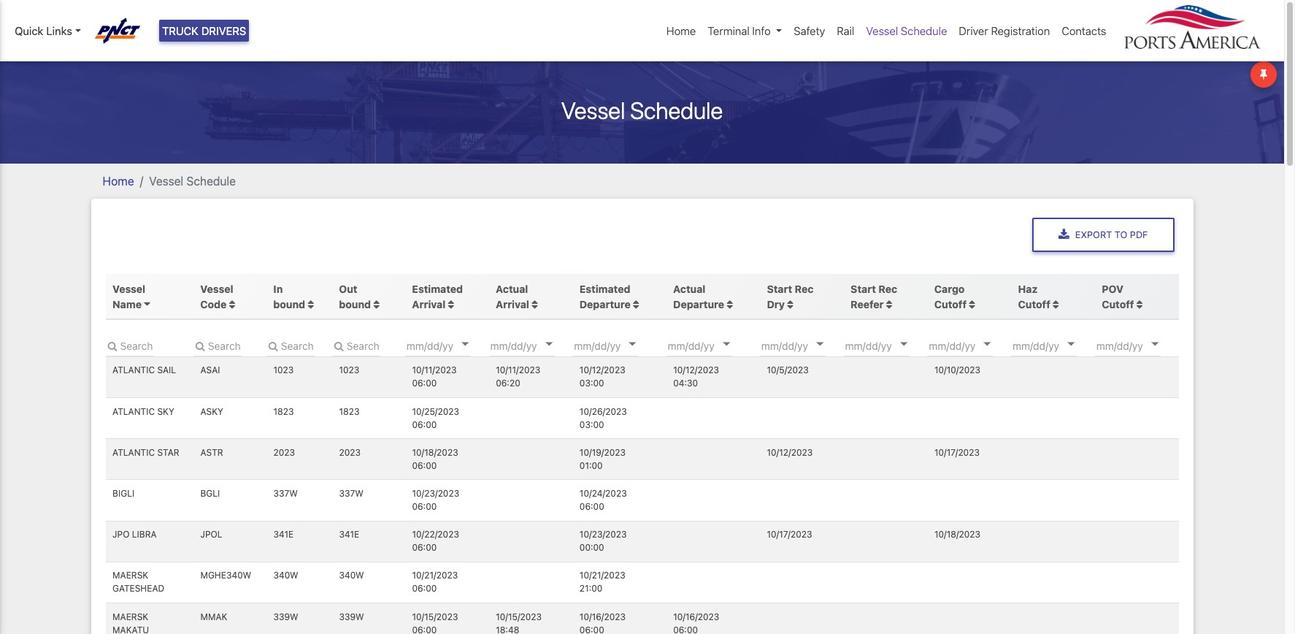Task type: describe. For each thing, give the bounding box(es) containing it.
1 1823 from the left
[[274, 406, 294, 417]]

7 mm/dd/yy field from the left
[[928, 334, 1016, 356]]

gateshead
[[113, 583, 165, 594]]

03:00 for 10/26/2023 03:00
[[580, 419, 605, 430]]

10/11/2023 for 06:00
[[412, 365, 457, 376]]

haz cutoff
[[1019, 282, 1051, 310]]

06:20
[[496, 378, 521, 389]]

arrival for actual arrival
[[496, 298, 530, 310]]

10/26/2023
[[580, 406, 627, 417]]

0 vertical spatial home link
[[661, 17, 702, 45]]

out
[[339, 282, 358, 295]]

asai
[[200, 365, 220, 376]]

0 vertical spatial 10/17/2023
[[935, 447, 980, 458]]

cutoff for cargo
[[935, 298, 967, 310]]

10/21/2023 06:00
[[412, 570, 458, 594]]

06:00 for 10/21/2023 06:00
[[412, 583, 437, 594]]

10/23/2023 00:00
[[580, 529, 627, 553]]

10/23/2023 06:00
[[412, 488, 460, 512]]

2 1823 from the left
[[339, 406, 360, 417]]

pov cutoff
[[1103, 282, 1135, 310]]

export to pdf
[[1076, 229, 1149, 240]]

vessel name
[[113, 282, 145, 310]]

mm/dd/yy field for 2nd open calendar icon from right
[[1012, 334, 1099, 356]]

10/18/2023 06:00
[[412, 447, 459, 471]]

0 horizontal spatial home link
[[103, 174, 134, 187]]

actual arrival
[[496, 282, 530, 310]]

haz
[[1019, 282, 1038, 295]]

pov
[[1103, 282, 1124, 295]]

makatu
[[113, 624, 149, 634]]

2 1023 from the left
[[339, 365, 360, 376]]

10/26/2023 03:00
[[580, 406, 627, 430]]

contacts
[[1062, 24, 1107, 37]]

atlantic for atlantic sky
[[113, 406, 155, 417]]

download image
[[1059, 229, 1070, 241]]

jpo libra
[[113, 529, 157, 540]]

truck
[[162, 24, 199, 37]]

10/12/2023 03:00
[[580, 365, 626, 389]]

2 10/16/2023 from the left
[[674, 611, 720, 622]]

1 337w from the left
[[274, 488, 298, 499]]

00:00
[[580, 542, 605, 553]]

1 10/16/2023 from the left
[[580, 611, 626, 622]]

estimated arrival
[[412, 282, 463, 310]]

atlantic star
[[113, 447, 179, 458]]

bgli
[[200, 488, 220, 499]]

0 horizontal spatial home
[[103, 174, 134, 187]]

10/12/2023 for 03:00
[[580, 365, 626, 376]]

rec for start rec reefer
[[879, 282, 898, 295]]

10/24/2023 06:00
[[580, 488, 627, 512]]

maersk for maersk gateshead
[[113, 570, 148, 581]]

start for dry
[[767, 282, 793, 295]]

10/12/2023 04:30
[[674, 365, 720, 389]]

to
[[1115, 229, 1128, 240]]

3 open calendar image from the left
[[723, 343, 730, 346]]

estimated for departure
[[580, 282, 631, 295]]

2 341e from the left
[[339, 529, 360, 540]]

06:00 for 10/18/2023 06:00
[[412, 460, 437, 471]]

1 vertical spatial 10/17/2023
[[767, 529, 813, 540]]

2 vertical spatial schedule
[[187, 174, 236, 187]]

safety
[[794, 24, 826, 37]]

mm/dd/yy field for 1st open calendar icon from the right
[[1096, 334, 1183, 356]]

terminal info link
[[702, 17, 788, 45]]

mm/dd/yy field for second open calendar icon from left
[[489, 334, 577, 356]]

7 open calendar image from the left
[[1152, 343, 1159, 346]]

driver registration
[[959, 24, 1051, 37]]

10/12/2023 for 04:30
[[674, 365, 720, 376]]

1 340w from the left
[[274, 570, 299, 581]]

quick links
[[15, 24, 72, 37]]

10/21/2023 for 06:00
[[412, 570, 458, 581]]

1 10/15/2023 from the left
[[412, 611, 458, 622]]

06:00 for 10/24/2023 06:00
[[580, 501, 605, 512]]

jpol
[[200, 529, 223, 540]]

mm/dd/yy field for fifth open calendar icon from right
[[667, 334, 754, 356]]

export to pdf link
[[1033, 217, 1175, 252]]

mm/dd/yy field for 3rd open calendar icon from right
[[844, 334, 932, 356]]

start rec reefer
[[851, 282, 898, 310]]

atlantic sail
[[113, 365, 176, 376]]

10/11/2023 06:20
[[496, 365, 541, 389]]

10/22/2023 06:00
[[412, 529, 459, 553]]

in bound
[[274, 282, 308, 310]]

contacts link
[[1057, 17, 1113, 45]]

maersk for maersk makatu
[[113, 611, 148, 622]]

start for reefer
[[851, 282, 877, 295]]

0 vertical spatial schedule
[[901, 24, 948, 37]]

driver
[[959, 24, 989, 37]]

maersk makatu
[[113, 611, 149, 634]]

out bound
[[339, 282, 374, 310]]

name
[[113, 298, 142, 310]]

truck drivers
[[162, 24, 246, 37]]

01:00
[[580, 460, 603, 471]]

10/22/2023
[[412, 529, 459, 540]]

06:00 for 10/23/2023 06:00
[[412, 501, 437, 512]]

mm/dd/yy field for 4th open calendar icon from right
[[760, 334, 848, 356]]

truck drivers link
[[159, 20, 249, 42]]

actual for actual departure
[[674, 282, 706, 295]]

info
[[753, 24, 771, 37]]

5 open calendar image from the left
[[901, 343, 908, 346]]

departure for actual
[[674, 298, 725, 310]]

arrival for estimated arrival
[[412, 298, 446, 310]]

jpo
[[113, 529, 130, 540]]

sky
[[157, 406, 174, 417]]

1 horizontal spatial schedule
[[631, 96, 723, 124]]

2 horizontal spatial 10/12/2023
[[767, 447, 813, 458]]

10/18/2023 for 10/18/2023 06:00
[[412, 447, 459, 458]]

quick links link
[[15, 23, 81, 39]]

code
[[200, 298, 227, 310]]

rail
[[837, 24, 855, 37]]



Task type: vqa. For each thing, say whether or not it's contained in the screenshot.
340W to the right
yes



Task type: locate. For each thing, give the bounding box(es) containing it.
1 departure from the left
[[580, 298, 631, 310]]

1 horizontal spatial home link
[[661, 17, 702, 45]]

maersk up 'makatu'
[[113, 611, 148, 622]]

10/23/2023
[[412, 488, 460, 499], [580, 529, 627, 540]]

open calendar image for third mm/dd/yy field from left
[[629, 343, 637, 346]]

0 horizontal spatial rec
[[795, 282, 814, 295]]

bound inside out bound
[[339, 298, 371, 310]]

libra
[[132, 529, 157, 540]]

arrival inside estimated arrival
[[412, 298, 446, 310]]

mm/dd/yy field up 10/5/2023
[[760, 334, 848, 356]]

1 horizontal spatial 10/18/2023
[[935, 529, 981, 540]]

2 estimated from the left
[[580, 282, 631, 295]]

0 horizontal spatial 1023
[[274, 365, 294, 376]]

schedule
[[901, 24, 948, 37], [631, 96, 723, 124], [187, 174, 236, 187]]

06:00 down 10/22/2023 06:00
[[412, 583, 437, 594]]

0 horizontal spatial open calendar image
[[629, 343, 637, 346]]

1823
[[274, 406, 294, 417], [339, 406, 360, 417]]

drivers
[[201, 24, 246, 37]]

cargo
[[935, 282, 965, 295]]

mm/dd/yy field down reefer
[[844, 334, 932, 356]]

2 horizontal spatial schedule
[[901, 24, 948, 37]]

1 horizontal spatial 2023
[[339, 447, 361, 458]]

2 10/15/2023 from the left
[[496, 611, 542, 622]]

bound inside in bound
[[274, 298, 305, 310]]

0 horizontal spatial 1823
[[274, 406, 294, 417]]

1 horizontal spatial 10/17/2023
[[935, 447, 980, 458]]

8 mm/dd/yy field from the left
[[1012, 334, 1099, 356]]

0 horizontal spatial 2023
[[274, 447, 295, 458]]

06:00 up 10/23/2023 06:00
[[412, 460, 437, 471]]

open calendar image
[[629, 343, 637, 346], [984, 343, 992, 346]]

vessel code
[[200, 282, 233, 310]]

1023
[[274, 365, 294, 376], [339, 365, 360, 376]]

03:00 up 10/26/2023
[[580, 378, 605, 389]]

mm/dd/yy field up 10/11/2023 06:00 at the bottom of the page
[[405, 334, 493, 356]]

1 2023 from the left
[[274, 447, 295, 458]]

2 open calendar image from the left
[[546, 343, 553, 346]]

0 horizontal spatial 337w
[[274, 488, 298, 499]]

0 vertical spatial 03:00
[[580, 378, 605, 389]]

mmak
[[200, 611, 227, 622]]

1 339w from the left
[[274, 611, 298, 622]]

1 horizontal spatial departure
[[674, 298, 725, 310]]

04:30
[[674, 378, 698, 389]]

06:00 for 10/11/2023 06:00
[[412, 378, 437, 389]]

start rec dry
[[767, 282, 814, 310]]

1 start from the left
[[767, 282, 793, 295]]

sail
[[157, 365, 176, 376]]

10/11/2023 06:00
[[412, 365, 457, 389]]

rec for start rec dry
[[795, 282, 814, 295]]

1 bound from the left
[[274, 298, 305, 310]]

mm/dd/yy field
[[405, 334, 493, 356], [489, 334, 577, 356], [573, 334, 661, 356], [667, 334, 754, 356], [760, 334, 848, 356], [844, 334, 932, 356], [928, 334, 1016, 356], [1012, 334, 1099, 356], [1096, 334, 1183, 356]]

start
[[767, 282, 793, 295], [851, 282, 877, 295]]

estimated for arrival
[[412, 282, 463, 295]]

1 vertical spatial maersk
[[113, 611, 148, 622]]

cutoff
[[935, 298, 967, 310], [1019, 298, 1051, 310], [1103, 298, 1135, 310]]

06:00 inside 10/23/2023 06:00
[[412, 501, 437, 512]]

0 horizontal spatial vessel schedule
[[149, 174, 236, 187]]

0 horizontal spatial 10/18/2023
[[412, 447, 459, 458]]

1 10/11/2023 from the left
[[412, 365, 457, 376]]

0 horizontal spatial 10/17/2023
[[767, 529, 813, 540]]

2 arrival from the left
[[496, 298, 530, 310]]

1 03:00 from the top
[[580, 378, 605, 389]]

06:00
[[412, 378, 437, 389], [412, 419, 437, 430], [412, 460, 437, 471], [412, 501, 437, 512], [580, 501, 605, 512], [412, 542, 437, 553], [412, 583, 437, 594]]

06:00 inside 10/18/2023 06:00
[[412, 460, 437, 471]]

asky
[[200, 406, 223, 417]]

1 10/21/2023 from the left
[[412, 570, 458, 581]]

0 vertical spatial vessel schedule
[[867, 24, 948, 37]]

2 departure from the left
[[674, 298, 725, 310]]

maersk gateshead
[[113, 570, 165, 594]]

0 horizontal spatial 10/16/2023
[[580, 611, 626, 622]]

0 horizontal spatial 339w
[[274, 611, 298, 622]]

estimated inside the estimated departure
[[580, 282, 631, 295]]

10/25/2023
[[412, 406, 460, 417]]

1 mm/dd/yy field from the left
[[405, 334, 493, 356]]

departure up the 10/12/2023 04:30
[[674, 298, 725, 310]]

atlantic
[[113, 365, 155, 376], [113, 406, 155, 417], [113, 447, 155, 458]]

0 horizontal spatial departure
[[580, 298, 631, 310]]

0 horizontal spatial 10/21/2023
[[412, 570, 458, 581]]

1 341e from the left
[[274, 529, 294, 540]]

1 horizontal spatial 1023
[[339, 365, 360, 376]]

10/16/2023
[[580, 611, 626, 622], [674, 611, 720, 622]]

0 horizontal spatial 341e
[[274, 529, 294, 540]]

3 mm/dd/yy field from the left
[[573, 334, 661, 356]]

cutoff for pov
[[1103, 298, 1135, 310]]

0 horizontal spatial arrival
[[412, 298, 446, 310]]

vessel schedule link
[[861, 17, 954, 45]]

2 2023 from the left
[[339, 447, 361, 458]]

10/17/2023
[[935, 447, 980, 458], [767, 529, 813, 540]]

2 vertical spatial atlantic
[[113, 447, 155, 458]]

1 horizontal spatial 1823
[[339, 406, 360, 417]]

06:00 inside 10/11/2023 06:00
[[412, 378, 437, 389]]

atlantic sky
[[113, 406, 174, 417]]

10/18/2023
[[412, 447, 459, 458], [935, 529, 981, 540]]

1 horizontal spatial start
[[851, 282, 877, 295]]

vessel
[[867, 24, 899, 37], [562, 96, 626, 124], [149, 174, 184, 187], [113, 282, 145, 295], [200, 282, 233, 295]]

actual departure
[[674, 282, 725, 310]]

1 horizontal spatial 340w
[[339, 570, 364, 581]]

maersk inside maersk makatu
[[113, 611, 148, 622]]

6 mm/dd/yy field from the left
[[844, 334, 932, 356]]

1 horizontal spatial bound
[[339, 298, 371, 310]]

2 cutoff from the left
[[1019, 298, 1051, 310]]

pdf
[[1131, 229, 1149, 240]]

10/24/2023
[[580, 488, 627, 499]]

10/19/2023
[[580, 447, 626, 458]]

1 vertical spatial 10/18/2023
[[935, 529, 981, 540]]

10/21/2023 21:00
[[580, 570, 626, 594]]

1 horizontal spatial 10/11/2023
[[496, 365, 541, 376]]

06:00 up the 10/25/2023
[[412, 378, 437, 389]]

departure
[[580, 298, 631, 310], [674, 298, 725, 310]]

1 horizontal spatial 10/21/2023
[[580, 570, 626, 581]]

06:00 inside 10/22/2023 06:00
[[412, 542, 437, 553]]

mm/dd/yy field down pov cutoff
[[1096, 334, 1183, 356]]

cutoff down pov
[[1103, 298, 1135, 310]]

0 horizontal spatial actual
[[496, 282, 528, 295]]

star
[[157, 447, 179, 458]]

1 vertical spatial atlantic
[[113, 406, 155, 417]]

1 horizontal spatial vessel schedule
[[562, 96, 723, 124]]

2 start from the left
[[851, 282, 877, 295]]

1 horizontal spatial actual
[[674, 282, 706, 295]]

06:00 inside 10/25/2023 06:00
[[412, 419, 437, 430]]

1 vertical spatial 10/23/2023
[[580, 529, 627, 540]]

2 337w from the left
[[339, 488, 364, 499]]

actual inside the actual arrival
[[496, 282, 528, 295]]

2 vertical spatial vessel schedule
[[149, 174, 236, 187]]

2 339w from the left
[[339, 611, 364, 622]]

6 open calendar image from the left
[[1068, 343, 1075, 346]]

1 maersk from the top
[[113, 570, 148, 581]]

start inside 'start rec reefer'
[[851, 282, 877, 295]]

03:00 for 10/12/2023 03:00
[[580, 378, 605, 389]]

mm/dd/yy field up 10/12/2023 03:00
[[573, 334, 661, 356]]

2 mm/dd/yy field from the left
[[489, 334, 577, 356]]

links
[[46, 24, 72, 37]]

maersk inside 'maersk gateshead'
[[113, 570, 148, 581]]

bound for in
[[274, 298, 305, 310]]

06:00 down 10/22/2023 at the left bottom
[[412, 542, 437, 553]]

mm/dd/yy field down haz cutoff
[[1012, 334, 1099, 356]]

2 bound from the left
[[339, 298, 371, 310]]

10/21/2023 up 21:00
[[580, 570, 626, 581]]

terminal info
[[708, 24, 771, 37]]

export
[[1076, 229, 1113, 240]]

06:00 up 10/22/2023 at the left bottom
[[412, 501, 437, 512]]

rail link
[[832, 17, 861, 45]]

cutoff down the haz
[[1019, 298, 1051, 310]]

1 estimated from the left
[[412, 282, 463, 295]]

1 vertical spatial home
[[103, 174, 134, 187]]

10/11/2023 for 06:20
[[496, 365, 541, 376]]

mghe340w
[[200, 570, 251, 581]]

0 vertical spatial 10/18/2023
[[412, 447, 459, 458]]

terminal
[[708, 24, 750, 37]]

1 cutoff from the left
[[935, 298, 967, 310]]

maersk up gateshead
[[113, 570, 148, 581]]

0 horizontal spatial cutoff
[[935, 298, 967, 310]]

mm/dd/yy field up 10/10/2023
[[928, 334, 1016, 356]]

cutoff down cargo
[[935, 298, 967, 310]]

2 horizontal spatial vessel schedule
[[867, 24, 948, 37]]

1 horizontal spatial 10/15/2023
[[496, 611, 542, 622]]

cutoff for haz
[[1019, 298, 1051, 310]]

bound
[[274, 298, 305, 310], [339, 298, 371, 310]]

None field
[[106, 334, 154, 356], [193, 334, 242, 356], [267, 334, 315, 356], [332, 334, 380, 356], [106, 334, 154, 356], [193, 334, 242, 356], [267, 334, 315, 356], [332, 334, 380, 356]]

0 horizontal spatial 10/12/2023
[[580, 365, 626, 376]]

1 arrival from the left
[[412, 298, 446, 310]]

9 mm/dd/yy field from the left
[[1096, 334, 1183, 356]]

0 horizontal spatial bound
[[274, 298, 305, 310]]

06:00 down the 10/25/2023
[[412, 419, 437, 430]]

21:00
[[580, 583, 603, 594]]

06:00 for 10/22/2023 06:00
[[412, 542, 437, 553]]

1 vertical spatial home link
[[103, 174, 134, 187]]

0 horizontal spatial estimated
[[412, 282, 463, 295]]

in
[[274, 282, 283, 295]]

2 03:00 from the top
[[580, 419, 605, 430]]

10/10/2023
[[935, 365, 981, 376]]

safety link
[[788, 17, 832, 45]]

10/23/2023 for 00:00
[[580, 529, 627, 540]]

actual
[[496, 282, 528, 295], [674, 282, 706, 295]]

5 mm/dd/yy field from the left
[[760, 334, 848, 356]]

bound down in
[[274, 298, 305, 310]]

rec inside 'start rec reefer'
[[879, 282, 898, 295]]

rec
[[795, 282, 814, 295], [879, 282, 898, 295]]

start up reefer
[[851, 282, 877, 295]]

10/11/2023 up 06:20
[[496, 365, 541, 376]]

10/19/2023 01:00
[[580, 447, 626, 471]]

open calendar image
[[462, 343, 469, 346], [546, 343, 553, 346], [723, 343, 730, 346], [817, 343, 824, 346], [901, 343, 908, 346], [1068, 343, 1075, 346], [1152, 343, 1159, 346]]

2 horizontal spatial cutoff
[[1103, 298, 1135, 310]]

cargo cutoff
[[935, 282, 967, 310]]

1 horizontal spatial home
[[667, 24, 696, 37]]

mm/dd/yy field up 10/11/2023 06:20 on the left bottom of page
[[489, 334, 577, 356]]

0 horizontal spatial 340w
[[274, 570, 299, 581]]

10/21/2023 for 21:00
[[580, 570, 626, 581]]

atlantic left sail
[[113, 365, 155, 376]]

3 atlantic from the top
[[113, 447, 155, 458]]

10/23/2023 for 06:00
[[412, 488, 460, 499]]

rec inside start rec dry
[[795, 282, 814, 295]]

10/25/2023 06:00
[[412, 406, 460, 430]]

actual inside actual departure
[[674, 282, 706, 295]]

quick
[[15, 24, 43, 37]]

2 actual from the left
[[674, 282, 706, 295]]

estimated departure
[[580, 282, 631, 310]]

06:00 inside 10/24/2023 06:00
[[580, 501, 605, 512]]

10/11/2023 up the 10/25/2023
[[412, 365, 457, 376]]

10/11/2023
[[412, 365, 457, 376], [496, 365, 541, 376]]

1 actual from the left
[[496, 282, 528, 295]]

1 horizontal spatial 339w
[[339, 611, 364, 622]]

departure for estimated
[[580, 298, 631, 310]]

341e
[[274, 529, 294, 540], [339, 529, 360, 540]]

0 horizontal spatial schedule
[[187, 174, 236, 187]]

1 open calendar image from the left
[[629, 343, 637, 346]]

1 atlantic from the top
[[113, 365, 155, 376]]

bound for out
[[339, 298, 371, 310]]

vessel schedule inside vessel schedule link
[[867, 24, 948, 37]]

10/18/2023 for 10/18/2023
[[935, 529, 981, 540]]

mm/dd/yy field for 7th open calendar icon from the right
[[405, 334, 493, 356]]

10/21/2023
[[412, 570, 458, 581], [580, 570, 626, 581]]

10/5/2023
[[767, 365, 809, 376]]

actual for actual arrival
[[496, 282, 528, 295]]

bigli
[[113, 488, 135, 499]]

mm/dd/yy field up the 10/12/2023 04:30
[[667, 334, 754, 356]]

0 horizontal spatial 10/15/2023
[[412, 611, 458, 622]]

0 vertical spatial atlantic
[[113, 365, 155, 376]]

vessel schedule
[[867, 24, 948, 37], [562, 96, 723, 124], [149, 174, 236, 187]]

03:00 inside 10/26/2023 03:00
[[580, 419, 605, 430]]

2 rec from the left
[[879, 282, 898, 295]]

1 horizontal spatial arrival
[[496, 298, 530, 310]]

1 vertical spatial schedule
[[631, 96, 723, 124]]

registration
[[992, 24, 1051, 37]]

2023
[[274, 447, 295, 458], [339, 447, 361, 458]]

astr
[[200, 447, 223, 458]]

10/23/2023 down 10/18/2023 06:00
[[412, 488, 460, 499]]

1 horizontal spatial rec
[[879, 282, 898, 295]]

1 horizontal spatial cutoff
[[1019, 298, 1051, 310]]

1 vertical spatial 03:00
[[580, 419, 605, 430]]

2 10/21/2023 from the left
[[580, 570, 626, 581]]

1 horizontal spatial 341e
[[339, 529, 360, 540]]

06:00 down 10/24/2023
[[580, 501, 605, 512]]

0 vertical spatial 10/23/2023
[[412, 488, 460, 499]]

10/23/2023 up 00:00 at left
[[580, 529, 627, 540]]

estimated
[[412, 282, 463, 295], [580, 282, 631, 295]]

2 10/11/2023 from the left
[[496, 365, 541, 376]]

atlantic for atlantic star
[[113, 447, 155, 458]]

0 horizontal spatial start
[[767, 282, 793, 295]]

atlantic left star on the bottom left of the page
[[113, 447, 155, 458]]

03:00 inside 10/12/2023 03:00
[[580, 378, 605, 389]]

start inside start rec dry
[[767, 282, 793, 295]]

1 horizontal spatial estimated
[[580, 282, 631, 295]]

1 horizontal spatial open calendar image
[[984, 343, 992, 346]]

rec left 'start rec reefer'
[[795, 282, 814, 295]]

0 horizontal spatial 10/23/2023
[[412, 488, 460, 499]]

2 atlantic from the top
[[113, 406, 155, 417]]

start up dry
[[767, 282, 793, 295]]

2 maersk from the top
[[113, 611, 148, 622]]

1 horizontal spatial 10/12/2023
[[674, 365, 720, 376]]

4 open calendar image from the left
[[817, 343, 824, 346]]

06:00 for 10/25/2023 06:00
[[412, 419, 437, 430]]

340w
[[274, 570, 299, 581], [339, 570, 364, 581]]

departure up 10/12/2023 03:00
[[580, 298, 631, 310]]

1 horizontal spatial 337w
[[339, 488, 364, 499]]

10/15/2023
[[412, 611, 458, 622], [496, 611, 542, 622]]

3 cutoff from the left
[[1103, 298, 1135, 310]]

2 340w from the left
[[339, 570, 364, 581]]

10/21/2023 down 10/22/2023 06:00
[[412, 570, 458, 581]]

1 rec from the left
[[795, 282, 814, 295]]

1 1023 from the left
[[274, 365, 294, 376]]

0 vertical spatial home
[[667, 24, 696, 37]]

03:00
[[580, 378, 605, 389], [580, 419, 605, 430]]

reefer
[[851, 298, 884, 310]]

dry
[[767, 298, 785, 310]]

0 horizontal spatial 10/11/2023
[[412, 365, 457, 376]]

2 open calendar image from the left
[[984, 343, 992, 346]]

bound down out
[[339, 298, 371, 310]]

open calendar image for third mm/dd/yy field from the right
[[984, 343, 992, 346]]

0 vertical spatial maersk
[[113, 570, 148, 581]]

4 mm/dd/yy field from the left
[[667, 334, 754, 356]]

1 horizontal spatial 10/16/2023
[[674, 611, 720, 622]]

03:00 down 10/26/2023
[[580, 419, 605, 430]]

atlantic left sky
[[113, 406, 155, 417]]

1 horizontal spatial 10/23/2023
[[580, 529, 627, 540]]

driver registration link
[[954, 17, 1057, 45]]

1 vertical spatial vessel schedule
[[562, 96, 723, 124]]

06:00 inside 10/21/2023 06:00
[[412, 583, 437, 594]]

atlantic for atlantic sail
[[113, 365, 155, 376]]

1 open calendar image from the left
[[462, 343, 469, 346]]

rec up reefer
[[879, 282, 898, 295]]



